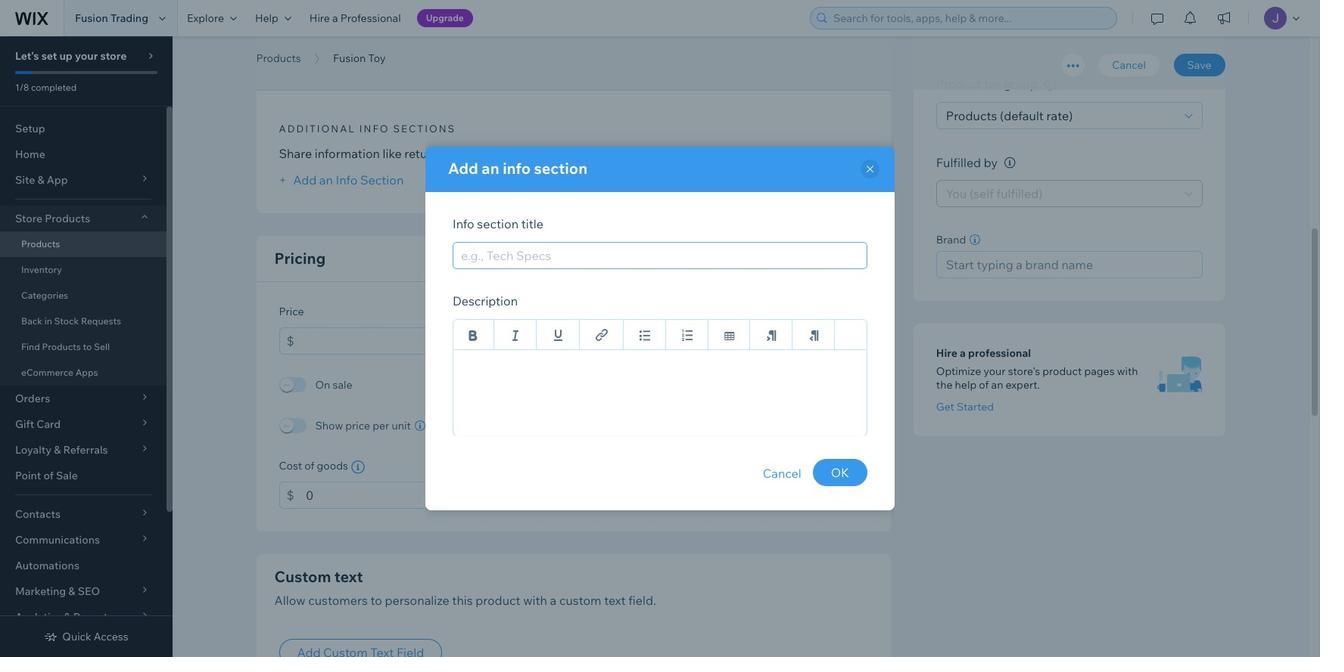 Task type: locate. For each thing, give the bounding box(es) containing it.
1 horizontal spatial hire
[[936, 347, 958, 361]]

this
[[452, 594, 473, 609]]

info tooltip image right goods on the left of page
[[351, 461, 365, 475]]

1 horizontal spatial with
[[589, 146, 613, 161]]

to inside sidebar "element"
[[83, 341, 92, 353]]

0 vertical spatial $
[[287, 334, 294, 349]]

with right instructions
[[589, 146, 613, 161]]

point
[[15, 469, 41, 483]]

2 vertical spatial a
[[550, 594, 557, 609]]

to left sell
[[83, 341, 92, 353]]

0 horizontal spatial cancel button
[[763, 460, 802, 488]]

sale
[[333, 379, 352, 392]]

1 vertical spatial cancel
[[763, 466, 802, 482]]

your down professional
[[984, 365, 1006, 379]]

of for cost of goods
[[305, 460, 315, 473]]

sell
[[94, 341, 110, 353]]

product inside optimize your store's product pages with the help of an expert.
[[1043, 365, 1082, 379]]

cancel
[[1113, 58, 1146, 72], [763, 466, 802, 482]]

fusion for fusion trading
[[75, 11, 108, 25]]

policy
[[442, 146, 476, 161]]

e.g., Tech Specs text field
[[453, 242, 868, 270]]

0 vertical spatial product
[[1043, 365, 1082, 379]]

0 vertical spatial fusion
[[75, 11, 108, 25]]

2 horizontal spatial your
[[984, 365, 1006, 379]]

0 horizontal spatial info tooltip image
[[351, 461, 365, 475]]

section
[[534, 159, 588, 178], [477, 217, 519, 232]]

section left "title"
[[477, 217, 519, 232]]

add down share
[[293, 173, 317, 188]]

with right pages
[[1117, 365, 1138, 379]]

1 vertical spatial text
[[604, 594, 626, 609]]

of right cost
[[305, 460, 315, 473]]

expert.
[[1006, 379, 1040, 393]]

1 horizontal spatial an
[[482, 159, 499, 178]]

automations link
[[0, 553, 167, 579]]

with left custom
[[523, 594, 547, 609]]

0 vertical spatial your
[[75, 49, 98, 63]]

add
[[448, 159, 478, 178], [293, 173, 317, 188]]

fusion
[[75, 11, 108, 25], [333, 51, 366, 65]]

cancel left save button
[[1113, 58, 1146, 72]]

1 vertical spatial $
[[287, 488, 294, 504]]

sale
[[56, 469, 78, 483]]

price
[[279, 305, 304, 319]]

1 vertical spatial a
[[960, 347, 966, 361]]

section
[[360, 173, 404, 188]]

2 horizontal spatial with
[[1117, 365, 1138, 379]]

form
[[173, 0, 1320, 658]]

0 vertical spatial cancel
[[1113, 58, 1146, 72]]

show price per unit
[[315, 420, 411, 433]]

setup link
[[0, 116, 167, 142]]

0 vertical spatial info tooltip image
[[1005, 158, 1016, 169]]

point of sale link
[[0, 463, 167, 489]]

1/8 completed
[[15, 82, 77, 93]]

product
[[936, 77, 982, 92]]

2 horizontal spatial an
[[992, 379, 1004, 393]]

find
[[21, 341, 40, 353]]

to inside custom text allow customers to personalize this product with a custom text field.
[[371, 594, 382, 609]]

of left sale
[[44, 469, 54, 483]]

add right return
[[448, 159, 478, 178]]

0 vertical spatial text
[[335, 568, 363, 587]]

0 vertical spatial hire
[[310, 11, 330, 25]]

allow
[[274, 594, 306, 609]]

cost of goods
[[279, 460, 348, 473]]

to right customers
[[371, 594, 382, 609]]

add for add an info section
[[448, 159, 478, 178]]

trading
[[110, 11, 148, 25]]

apps
[[75, 367, 98, 379]]

1 vertical spatial hire
[[936, 347, 958, 361]]

section right care
[[534, 159, 588, 178]]

1 horizontal spatial products link
[[249, 51, 309, 66]]

you
[[946, 187, 967, 202]]

hire
[[310, 11, 330, 25], [936, 347, 958, 361]]

show
[[315, 420, 343, 433]]

1 horizontal spatial info
[[453, 217, 475, 232]]

None text field
[[306, 328, 460, 355], [687, 482, 840, 510], [306, 328, 460, 355], [687, 482, 840, 510]]

0 horizontal spatial fusion
[[75, 11, 108, 25]]

fulfilled)
[[997, 187, 1043, 202]]

upgrade button
[[417, 9, 473, 27]]

a left professional
[[332, 11, 338, 25]]

1 horizontal spatial of
[[305, 460, 315, 473]]

1 vertical spatial with
[[1117, 365, 1138, 379]]

care
[[493, 146, 517, 161]]

None text field
[[306, 482, 460, 510], [510, 482, 664, 510], [306, 482, 460, 510], [510, 482, 664, 510]]

0 horizontal spatial product
[[476, 594, 521, 609]]

0 horizontal spatial an
[[319, 173, 333, 188]]

1 horizontal spatial fusion
[[333, 51, 366, 65]]

0 horizontal spatial with
[[523, 594, 547, 609]]

0 vertical spatial to
[[83, 341, 92, 353]]

automations
[[15, 560, 79, 573]]

products link
[[249, 51, 309, 66], [0, 232, 167, 257]]

cancel left ok
[[763, 466, 802, 482]]

0 horizontal spatial cancel
[[763, 466, 802, 482]]

started
[[957, 401, 994, 415]]

cancel button left save button
[[1099, 54, 1160, 76]]

back in stock requests link
[[0, 309, 167, 335]]

get
[[936, 401, 955, 415]]

info
[[359, 123, 390, 135], [503, 159, 531, 178]]

cancel button left ok
[[763, 460, 802, 488]]

with inside custom text allow customers to personalize this product with a custom text field.
[[523, 594, 547, 609]]

1 horizontal spatial a
[[550, 594, 557, 609]]

stock
[[54, 316, 79, 327]]

of
[[979, 379, 989, 393], [305, 460, 315, 473], [44, 469, 54, 483]]

2 horizontal spatial of
[[979, 379, 989, 393]]

of inside sidebar "element"
[[44, 469, 54, 483]]

inventory
[[21, 264, 62, 276]]

1 horizontal spatial cancel
[[1113, 58, 1146, 72]]

hire up optimize
[[936, 347, 958, 361]]

1 vertical spatial product
[[476, 594, 521, 609]]

0 vertical spatial info
[[336, 173, 358, 188]]

1 horizontal spatial cancel button
[[1099, 54, 1160, 76]]

ecommerce
[[21, 367, 73, 379]]

a for professional
[[332, 11, 338, 25]]

0 horizontal spatial to
[[83, 341, 92, 353]]

get started link
[[936, 401, 994, 415]]

custom
[[274, 568, 331, 587]]

products down product
[[946, 108, 998, 123]]

an down information
[[319, 173, 333, 188]]

0 vertical spatial products link
[[249, 51, 309, 66]]

0 horizontal spatial your
[[75, 49, 98, 63]]

info section title
[[453, 217, 544, 232]]

1 horizontal spatial add
[[448, 159, 478, 178]]

1 vertical spatial to
[[371, 594, 382, 609]]

a left custom
[[550, 594, 557, 609]]

share information like return policy or care instructions with your customers.
[[279, 146, 707, 161]]

info right or
[[503, 159, 531, 178]]

info left "title"
[[453, 217, 475, 232]]

info up like
[[359, 123, 390, 135]]

form containing advanced
[[173, 0, 1320, 658]]

1 vertical spatial info
[[503, 159, 531, 178]]

products right store
[[45, 212, 90, 226]]

to
[[83, 341, 92, 353], [371, 594, 382, 609]]

$ down price
[[287, 334, 294, 349]]

0 horizontal spatial a
[[332, 11, 338, 25]]

products
[[256, 51, 301, 65], [946, 108, 998, 123], [45, 212, 90, 226], [21, 239, 60, 250], [42, 341, 81, 353]]

1 vertical spatial info
[[453, 217, 475, 232]]

1 horizontal spatial product
[[1043, 365, 1082, 379]]

fusion left the toy
[[333, 51, 366, 65]]

$
[[287, 334, 294, 349], [287, 488, 294, 504]]

products down help button on the left top of the page
[[256, 51, 301, 65]]

find products to sell link
[[0, 335, 167, 360]]

of inside optimize your store's product pages with the help of an expert.
[[979, 379, 989, 393]]

products link down store products
[[0, 232, 167, 257]]

tax
[[984, 77, 1001, 92]]

0 horizontal spatial hire
[[310, 11, 330, 25]]

instructions
[[520, 146, 587, 161]]

0 vertical spatial with
[[589, 146, 613, 161]]

products link down help button on the left top of the page
[[249, 51, 309, 66]]

help button
[[246, 0, 300, 36]]

hire right help button on the left top of the page
[[310, 11, 330, 25]]

custom
[[559, 594, 602, 609]]

0 horizontal spatial add
[[293, 173, 317, 188]]

a for professional
[[960, 347, 966, 361]]

%
[[847, 488, 857, 504]]

ok button
[[813, 460, 868, 487]]

your left customers.
[[616, 146, 641, 161]]

categories
[[21, 290, 68, 301]]

of right 'help'
[[979, 379, 989, 393]]

text left field.
[[604, 594, 626, 609]]

product left pages
[[1043, 365, 1082, 379]]

1 vertical spatial section
[[477, 217, 519, 232]]

optimize
[[936, 365, 981, 379]]

0 horizontal spatial text
[[335, 568, 363, 587]]

0 vertical spatial cancel button
[[1099, 54, 1160, 76]]

add an info section
[[290, 173, 404, 188]]

sections
[[393, 123, 456, 135]]

text up customers
[[335, 568, 363, 587]]

1 vertical spatial products link
[[0, 232, 167, 257]]

pricing
[[274, 249, 326, 268]]

$ down cost
[[287, 488, 294, 504]]

0 horizontal spatial info
[[359, 123, 390, 135]]

info down information
[[336, 173, 358, 188]]

an left "expert."
[[992, 379, 1004, 393]]

1 vertical spatial fusion
[[333, 51, 366, 65]]

0 vertical spatial a
[[332, 11, 338, 25]]

0 vertical spatial section
[[534, 159, 588, 178]]

2 horizontal spatial a
[[960, 347, 966, 361]]

1 vertical spatial your
[[616, 146, 641, 161]]

1/8
[[15, 82, 29, 93]]

product right this
[[476, 594, 521, 609]]

1 vertical spatial info tooltip image
[[351, 461, 365, 475]]

fusion toy
[[333, 51, 386, 65]]

with
[[589, 146, 613, 161], [1117, 365, 1138, 379], [523, 594, 547, 609]]

an right the policy
[[482, 159, 499, 178]]

0 horizontal spatial section
[[477, 217, 519, 232]]

info tooltip image
[[1005, 158, 1016, 169], [351, 461, 365, 475]]

1 horizontal spatial info tooltip image
[[1005, 158, 1016, 169]]

2 vertical spatial with
[[523, 594, 547, 609]]

products up ecommerce apps
[[42, 341, 81, 353]]

info tooltip image right by
[[1005, 158, 1016, 169]]

on
[[315, 379, 330, 392]]

1 horizontal spatial to
[[371, 594, 382, 609]]

your right up
[[75, 49, 98, 63]]

fusion left trading
[[75, 11, 108, 25]]

customers.
[[644, 146, 707, 161]]

an for info
[[482, 159, 499, 178]]

or
[[478, 146, 490, 161]]

1 horizontal spatial section
[[534, 159, 588, 178]]

2 vertical spatial your
[[984, 365, 1006, 379]]

0 horizontal spatial of
[[44, 469, 54, 483]]

a up optimize
[[960, 347, 966, 361]]

products up inventory
[[21, 239, 60, 250]]

completed
[[31, 82, 77, 93]]



Task type: vqa. For each thing, say whether or not it's contained in the screenshot.
the leftmost Add
yes



Task type: describe. For each thing, give the bounding box(es) containing it.
store
[[100, 49, 127, 63]]

let's set up your store
[[15, 49, 127, 63]]

fulfilled by
[[936, 155, 998, 170]]

personalize
[[385, 594, 450, 609]]

brand
[[936, 234, 966, 247]]

rate)
[[1047, 108, 1073, 123]]

sidebar element
[[0, 36, 173, 658]]

0 vertical spatial info
[[359, 123, 390, 135]]

custom text allow customers to personalize this product with a custom text field.
[[274, 568, 656, 609]]

your inside optimize your store's product pages with the help of an expert.
[[984, 365, 1006, 379]]

home link
[[0, 142, 167, 167]]

toy
[[368, 51, 386, 65]]

per
[[373, 420, 389, 433]]

title
[[521, 217, 544, 232]]

point of sale
[[15, 469, 78, 483]]

information
[[315, 146, 380, 161]]

cancel inside form
[[1113, 58, 1146, 72]]

access
[[94, 631, 128, 644]]

your inside sidebar "element"
[[75, 49, 98, 63]]

back in stock requests
[[21, 316, 121, 327]]

get started
[[936, 401, 994, 415]]

in
[[44, 316, 52, 327]]

info tooltip image for cost of goods
[[351, 461, 365, 475]]

group
[[1004, 77, 1038, 92]]

add an info section link
[[279, 173, 404, 188]]

categories link
[[0, 283, 167, 309]]

field.
[[629, 594, 656, 609]]

store products button
[[0, 206, 167, 232]]

quick access button
[[44, 631, 128, 644]]

by
[[984, 155, 998, 170]]

hire for hire a professional
[[936, 347, 958, 361]]

let's
[[15, 49, 39, 63]]

false text field
[[453, 350, 868, 437]]

professional
[[341, 11, 401, 25]]

the
[[936, 379, 953, 393]]

an inside optimize your store's product pages with the help of an expert.
[[992, 379, 1004, 393]]

up
[[59, 49, 73, 63]]

of for point of sale
[[44, 469, 54, 483]]

Search for tools, apps, help & more... field
[[829, 8, 1112, 29]]

with inside optimize your store's product pages with the help of an expert.
[[1117, 365, 1138, 379]]

set
[[41, 49, 57, 63]]

professional
[[968, 347, 1031, 361]]

on sale
[[315, 379, 352, 392]]

upgrade
[[426, 12, 464, 23]]

pages
[[1085, 365, 1115, 379]]

0 horizontal spatial info
[[336, 173, 358, 188]]

2 $ from the top
[[287, 488, 294, 504]]

(self
[[970, 187, 994, 202]]

a inside custom text allow customers to personalize this product with a custom text field.
[[550, 594, 557, 609]]

1 horizontal spatial text
[[604, 594, 626, 609]]

an for info
[[319, 173, 333, 188]]

back
[[21, 316, 42, 327]]

add an info section
[[448, 159, 588, 178]]

(default
[[1000, 108, 1044, 123]]

fusion for fusion toy
[[333, 51, 366, 65]]

products (default rate)
[[946, 108, 1073, 123]]

1 horizontal spatial info
[[503, 159, 531, 178]]

explore
[[187, 11, 224, 25]]

additional
[[279, 123, 356, 135]]

unit
[[392, 420, 411, 433]]

description
[[453, 294, 518, 309]]

store
[[15, 212, 42, 226]]

quick access
[[62, 631, 128, 644]]

optimize your store's product pages with the help of an expert.
[[936, 365, 1138, 393]]

ecommerce apps link
[[0, 360, 167, 386]]

1 vertical spatial cancel button
[[763, 460, 802, 488]]

find products to sell
[[21, 341, 110, 353]]

setup
[[15, 122, 45, 136]]

info tooltip image
[[1045, 79, 1056, 91]]

additional info sections
[[279, 123, 456, 135]]

advanced
[[932, 21, 1005, 40]]

return
[[404, 146, 439, 161]]

info tooltip image for fulfilled by
[[1005, 158, 1016, 169]]

ok
[[831, 466, 850, 481]]

product tax group
[[936, 77, 1041, 92]]

store products
[[15, 212, 90, 226]]

product inside custom text allow customers to personalize this product with a custom text field.
[[476, 594, 521, 609]]

hire a professional
[[310, 11, 401, 25]]

quick
[[62, 631, 91, 644]]

1 horizontal spatial your
[[616, 146, 641, 161]]

help
[[255, 11, 279, 25]]

with for information
[[589, 146, 613, 161]]

store's
[[1008, 365, 1040, 379]]

fulfilled
[[936, 155, 981, 170]]

Start typing a brand name field
[[942, 253, 1197, 278]]

products inside "dropdown button"
[[45, 212, 90, 226]]

ecommerce apps
[[21, 367, 98, 379]]

customers
[[308, 594, 368, 609]]

with for text
[[523, 594, 547, 609]]

cost
[[279, 460, 302, 473]]

share
[[279, 146, 312, 161]]

you (self fulfilled)
[[946, 187, 1043, 202]]

help
[[955, 379, 977, 393]]

hire for hire a professional
[[310, 11, 330, 25]]

0 horizontal spatial products link
[[0, 232, 167, 257]]

goods
[[317, 460, 348, 473]]

hire a professional link
[[300, 0, 410, 36]]

home
[[15, 148, 45, 161]]

1 $ from the top
[[287, 334, 294, 349]]

save button
[[1174, 54, 1225, 76]]

add for add an info section
[[293, 173, 317, 188]]



